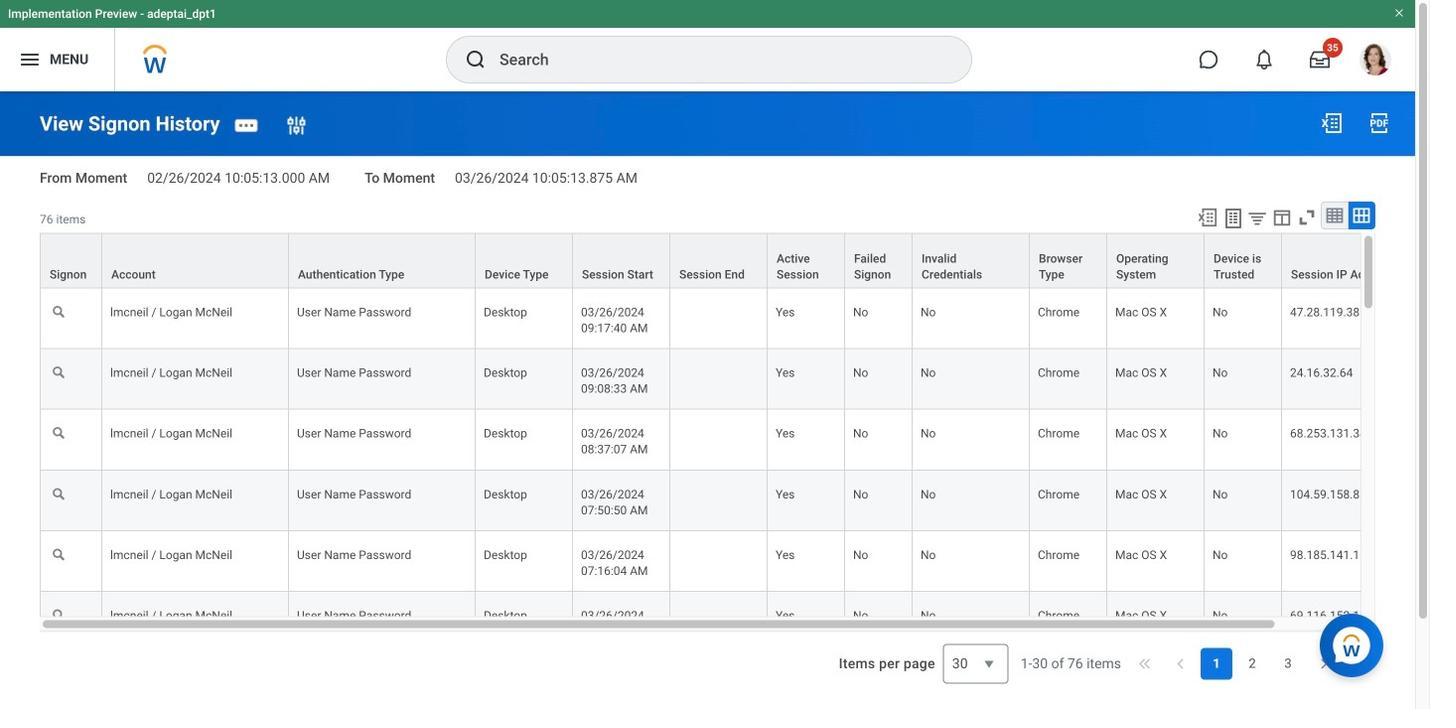 Task type: describe. For each thing, give the bounding box(es) containing it.
1 row from the top
[[40, 233, 1431, 289]]

cell for desktop 'element' corresponding to fifth lmcneil / logan mcneil element from the bottom of the page
[[671, 349, 768, 410]]

chevron 2x right small image
[[1350, 654, 1370, 674]]

desktop element for third lmcneil / logan mcneil element from the top of the page
[[484, 423, 528, 441]]

cell for 3rd lmcneil / logan mcneil element from the bottom's desktop 'element'
[[671, 471, 768, 532]]

2 lmcneil / logan mcneil element from the top
[[110, 362, 233, 380]]

3 row from the top
[[40, 349, 1431, 410]]

view signon history element
[[40, 113, 220, 136]]

profile logan mcneil image
[[1360, 44, 1392, 80]]

6 user name password element from the top
[[297, 605, 412, 623]]

5 lmcneil / logan mcneil element from the top
[[110, 544, 233, 562]]

notifications large image
[[1255, 50, 1275, 70]]

pagination element
[[1021, 632, 1376, 696]]

select to filter grid data image
[[1247, 208, 1269, 229]]

3 column header from the left
[[289, 233, 476, 289]]

1 column header from the left
[[40, 233, 102, 289]]

2 row from the top
[[40, 288, 1431, 349]]

user name password element for third lmcneil / logan mcneil element from the top of the page
[[297, 423, 412, 441]]

4 lmcneil / logan mcneil element from the top
[[110, 484, 233, 502]]

5 column header from the left
[[573, 233, 671, 289]]

list inside "pagination" element
[[1201, 648, 1305, 680]]

4 column header from the left
[[476, 233, 573, 289]]

chevron right small image
[[1315, 654, 1335, 674]]

status inside "pagination" element
[[1021, 654, 1122, 674]]

search image
[[464, 48, 488, 72]]

9 column header from the left
[[913, 233, 1030, 289]]

user name password element for 3rd lmcneil / logan mcneil element from the bottom
[[297, 484, 412, 502]]

items per page element
[[836, 632, 1009, 696]]

5 row from the top
[[40, 471, 1431, 532]]

6 lmcneil / logan mcneil element from the top
[[110, 605, 233, 623]]

8 column header from the left
[[846, 233, 913, 289]]

3 lmcneil / logan mcneil element from the top
[[110, 423, 233, 441]]



Task type: vqa. For each thing, say whether or not it's contained in the screenshot.
location image to the top
no



Task type: locate. For each thing, give the bounding box(es) containing it.
banner
[[0, 0, 1416, 91]]

2 user name password element from the top
[[297, 362, 412, 380]]

export to excel image
[[1321, 111, 1345, 135], [1197, 207, 1219, 229]]

0 horizontal spatial export to excel image
[[1197, 207, 1219, 229]]

desktop element
[[484, 301, 528, 319], [484, 362, 528, 380], [484, 423, 528, 441], [484, 484, 528, 502], [484, 544, 528, 562], [484, 605, 528, 623]]

row
[[40, 233, 1431, 289], [40, 288, 1431, 349], [40, 349, 1431, 410], [40, 410, 1431, 471], [40, 471, 1431, 532], [40, 532, 1431, 592], [40, 592, 1431, 653]]

main content
[[0, 91, 1431, 710]]

lmcneil / logan mcneil element
[[110, 301, 233, 319], [110, 362, 233, 380], [110, 423, 233, 441], [110, 484, 233, 502], [110, 544, 233, 562], [110, 605, 233, 623]]

desktop element for sixth lmcneil / logan mcneil element from the top
[[484, 605, 528, 623]]

column header
[[40, 233, 102, 289], [102, 233, 289, 289], [289, 233, 476, 289], [476, 233, 573, 289], [573, 233, 671, 289], [671, 233, 768, 289], [768, 233, 846, 289], [846, 233, 913, 289], [913, 233, 1030, 289], [1030, 233, 1108, 289], [1108, 233, 1205, 289], [1205, 233, 1283, 289]]

view printable version (pdf) image
[[1368, 111, 1392, 135]]

cell for sixth lmcneil / logan mcneil element from the top desktop 'element'
[[671, 592, 768, 653]]

1 horizontal spatial export to excel image
[[1321, 111, 1345, 135]]

7 row from the top
[[40, 592, 1431, 653]]

justify image
[[18, 48, 42, 72]]

4 desktop element from the top
[[484, 484, 528, 502]]

11 column header from the left
[[1108, 233, 1205, 289]]

4 user name password element from the top
[[297, 484, 412, 502]]

1 desktop element from the top
[[484, 301, 528, 319]]

2 column header from the left
[[102, 233, 289, 289]]

desktop element for 3rd lmcneil / logan mcneil element from the bottom
[[484, 484, 528, 502]]

desktop element for 5th lmcneil / logan mcneil element from the top
[[484, 544, 528, 562]]

5 desktop element from the top
[[484, 544, 528, 562]]

status
[[1021, 654, 1122, 674]]

user name password element for fifth lmcneil / logan mcneil element from the bottom of the page
[[297, 362, 412, 380]]

3 desktop element from the top
[[484, 423, 528, 441]]

inbox large image
[[1311, 50, 1331, 70]]

7 column header from the left
[[768, 233, 846, 289]]

4 cell from the top
[[671, 471, 768, 532]]

toolbar
[[1188, 202, 1376, 233]]

close environment banner image
[[1394, 7, 1406, 19]]

5 cell from the top
[[671, 532, 768, 592]]

3 user name password element from the top
[[297, 423, 412, 441]]

export to excel image for the export to worksheets icon
[[1197, 207, 1219, 229]]

0 vertical spatial export to excel image
[[1321, 111, 1345, 135]]

12 column header from the left
[[1205, 233, 1283, 289]]

Search Workday  search field
[[500, 38, 931, 81]]

1 user name password element from the top
[[297, 301, 412, 319]]

1 vertical spatial export to excel image
[[1197, 207, 1219, 229]]

click to view/edit grid preferences image
[[1272, 207, 1294, 229]]

export to excel image left 'view printable version (pdf)' icon
[[1321, 111, 1345, 135]]

1 lmcneil / logan mcneil element from the top
[[110, 301, 233, 319]]

chevron 2x left small image
[[1136, 654, 1156, 674]]

expand table image
[[1352, 206, 1372, 226]]

6 cell from the top
[[671, 592, 768, 653]]

cell for desktop 'element' corresponding to 6th lmcneil / logan mcneil element from the bottom
[[671, 288, 768, 349]]

fullscreen image
[[1297, 207, 1319, 229]]

chevron left small image
[[1172, 654, 1191, 674]]

export to excel image left the export to worksheets icon
[[1197, 207, 1219, 229]]

change selection image
[[285, 114, 309, 138]]

1 cell from the top
[[671, 288, 768, 349]]

list
[[1201, 648, 1305, 680]]

cell
[[671, 288, 768, 349], [671, 349, 768, 410], [671, 410, 768, 471], [671, 471, 768, 532], [671, 532, 768, 592], [671, 592, 768, 653]]

cell for third lmcneil / logan mcneil element from the top of the page's desktop 'element'
[[671, 410, 768, 471]]

6 desktop element from the top
[[484, 605, 528, 623]]

6 column header from the left
[[671, 233, 768, 289]]

desktop element for 6th lmcneil / logan mcneil element from the bottom
[[484, 301, 528, 319]]

3 cell from the top
[[671, 410, 768, 471]]

user name password element
[[297, 301, 412, 319], [297, 362, 412, 380], [297, 423, 412, 441], [297, 484, 412, 502], [297, 544, 412, 562], [297, 605, 412, 623]]

5 user name password element from the top
[[297, 544, 412, 562]]

user name password element for 5th lmcneil / logan mcneil element from the top
[[297, 544, 412, 562]]

6 row from the top
[[40, 532, 1431, 592]]

cell for desktop 'element' for 5th lmcneil / logan mcneil element from the top
[[671, 532, 768, 592]]

export to worksheets image
[[1222, 207, 1246, 231]]

2 cell from the top
[[671, 349, 768, 410]]

2 desktop element from the top
[[484, 362, 528, 380]]

desktop element for fifth lmcneil / logan mcneil element from the bottom of the page
[[484, 362, 528, 380]]

user name password element for 6th lmcneil / logan mcneil element from the bottom
[[297, 301, 412, 319]]

4 row from the top
[[40, 410, 1431, 471]]

table image
[[1326, 206, 1346, 226]]

export to excel image for 'view printable version (pdf)' icon
[[1321, 111, 1345, 135]]

10 column header from the left
[[1030, 233, 1108, 289]]



